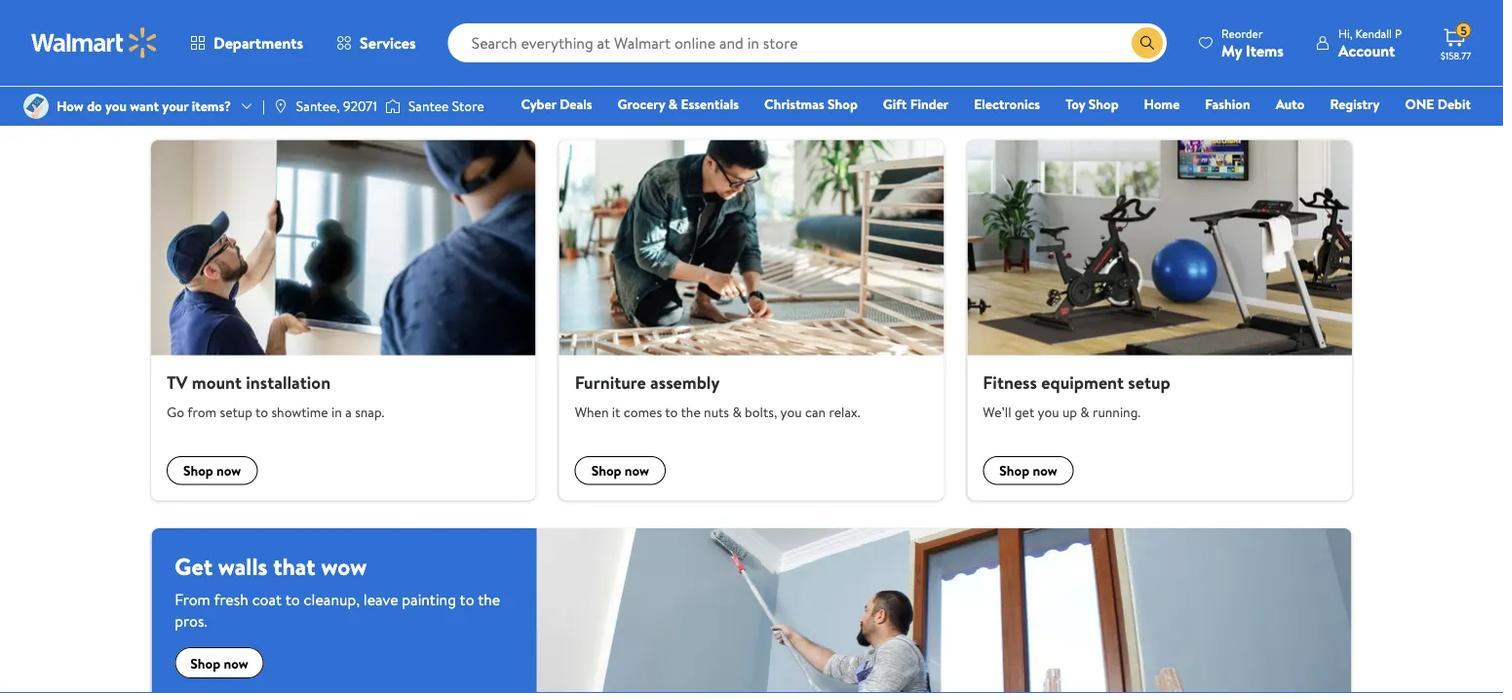 Task type: describe. For each thing, give the bounding box(es) containing it.
home
[[1144, 95, 1180, 114]]

do
[[87, 96, 102, 115]]

nuts
[[704, 402, 729, 421]]

assembly
[[650, 371, 720, 395]]

can
[[805, 402, 826, 421]]

one debit walmart+
[[1405, 95, 1471, 141]]

reorder my items
[[1222, 25, 1284, 61]]

how
[[57, 96, 84, 115]]

setup inside tv mount installation go from setup to showtime in a snap.
[[220, 402, 252, 421]]

tv
[[167, 371, 188, 395]]

items
[[1246, 39, 1284, 61]]

services
[[206, 97, 273, 125]]

Walmart Site-Wide search field
[[448, 23, 1167, 62]]

account
[[1339, 39, 1395, 61]]

bolts,
[[745, 402, 777, 421]]

toy
[[1066, 95, 1086, 114]]

shop inside tv mount installation list item
[[183, 461, 213, 480]]

setup inside fitness equipment setup we'll get you up & running.
[[1128, 371, 1171, 395]]

shop right the toy
[[1089, 95, 1119, 114]]

how do you want your items?
[[57, 96, 231, 115]]

$158.77
[[1441, 49, 1472, 62]]

5
[[1461, 22, 1467, 39]]

 image for santee store
[[385, 97, 401, 116]]

services button
[[320, 20, 433, 66]]

cyber deals
[[521, 95, 592, 114]]

furniture assembly list item
[[548, 140, 956, 501]]

92071
[[343, 96, 377, 115]]

hi,
[[1339, 25, 1353, 41]]

shop now down pros.
[[190, 653, 248, 672]]

when
[[575, 402, 609, 421]]

your
[[162, 96, 189, 115]]

a
[[345, 402, 352, 421]]

the inside get walls that wow from fresh coat to cleanup, leave painting to the pros.
[[478, 588, 500, 610]]

to right painting
[[460, 588, 474, 610]]

list containing tv mount installation
[[139, 140, 1364, 501]]

finder
[[910, 95, 949, 114]]

painting
[[402, 588, 456, 610]]

toy shop link
[[1057, 94, 1128, 115]]

shop now for fitness
[[1000, 461, 1058, 480]]

cleanup,
[[304, 588, 360, 610]]

fashion link
[[1197, 94, 1259, 115]]

santee,
[[296, 96, 340, 115]]

essentials
[[681, 95, 739, 114]]

|
[[262, 96, 265, 115]]

grocery & essentials link
[[609, 94, 748, 115]]

search icon image
[[1140, 35, 1155, 51]]

walls
[[218, 549, 268, 582]]

to inside furniture assembly when it comes to the nuts & bolts, you can relax.
[[665, 402, 678, 421]]

relax.
[[829, 402, 860, 421]]

my
[[1222, 39, 1242, 61]]

from
[[175, 588, 210, 610]]

get
[[175, 549, 213, 582]]

showtime
[[271, 402, 328, 421]]

get
[[1015, 402, 1035, 421]]

go-
[[151, 97, 183, 125]]

kendall
[[1356, 25, 1392, 41]]

shop right christmas
[[828, 95, 858, 114]]

want
[[130, 96, 159, 115]]

that
[[273, 549, 316, 582]]

furniture
[[575, 371, 646, 395]]

departments button
[[174, 20, 320, 66]]

mount
[[192, 371, 242, 395]]

santee, 92071
[[296, 96, 377, 115]]

cyber deals link
[[512, 94, 601, 115]]

walmart+
[[1413, 122, 1471, 141]]

auto
[[1276, 95, 1305, 114]]

Search search field
[[448, 23, 1167, 62]]

get walls that wow from fresh coat to cleanup, leave painting to the pros.
[[175, 549, 500, 631]]

it
[[612, 402, 621, 421]]

grocery
[[618, 95, 665, 114]]

leave the tasks to us. save time and let our trusted pros nail the job for you. shop all. image
[[175, 0, 290, 50]]

go
[[167, 402, 184, 421]]

shop now for tv
[[183, 461, 241, 480]]

fitness equipment setup we'll get you up & running.
[[983, 371, 1171, 421]]

departments
[[214, 32, 303, 54]]

toy shop
[[1066, 95, 1119, 114]]

installation
[[246, 371, 331, 395]]

running.
[[1093, 402, 1141, 421]]

reorder
[[1222, 25, 1263, 41]]

 image for santee, 92071
[[273, 98, 288, 114]]

hi, kendall p account
[[1339, 25, 1402, 61]]

0 horizontal spatial &
[[669, 95, 678, 114]]

gift
[[883, 95, 907, 114]]

christmas shop link
[[756, 94, 867, 115]]



Task type: locate. For each thing, give the bounding box(es) containing it.
now inside fitness equipment setup list item
[[1033, 461, 1058, 480]]

shop now inside furniture assembly list item
[[592, 461, 649, 480]]

registry link
[[1322, 94, 1389, 115]]

setup up running.
[[1128, 371, 1171, 395]]

the
[[681, 402, 701, 421], [478, 588, 500, 610]]

shop down it
[[592, 461, 622, 480]]

0 vertical spatial the
[[681, 402, 701, 421]]

registry
[[1330, 95, 1380, 114]]

cyber
[[521, 95, 557, 114]]

now down fresh
[[224, 653, 248, 672]]

walmart image
[[31, 27, 158, 59]]

one debit link
[[1397, 94, 1480, 115]]

shop inside furniture assembly list item
[[592, 461, 622, 480]]

& right nuts
[[733, 402, 742, 421]]

santee store
[[408, 96, 484, 115]]

1 vertical spatial setup
[[220, 402, 252, 421]]

gift finder link
[[874, 94, 958, 115]]

list
[[139, 140, 1364, 501]]

1 horizontal spatial the
[[681, 402, 701, 421]]

comes
[[624, 402, 662, 421]]

fitness equipment setup list item
[[956, 140, 1364, 501]]

santee
[[408, 96, 449, 115]]

from
[[187, 402, 217, 421]]

setup right from
[[220, 402, 252, 421]]

 image left how
[[23, 94, 49, 119]]

p
[[1395, 25, 1402, 41]]

now for assembly
[[625, 461, 649, 480]]

gift finder
[[883, 95, 949, 114]]

furniture assembly when it comes to the nuts & bolts, you can relax.
[[575, 371, 860, 421]]

fitness
[[983, 371, 1037, 395]]

0 horizontal spatial the
[[478, 588, 500, 610]]

setup
[[1128, 371, 1171, 395], [220, 402, 252, 421]]

1 horizontal spatial setup
[[1128, 371, 1171, 395]]

2 horizontal spatial you
[[1038, 402, 1060, 421]]

to left showtime
[[255, 402, 268, 421]]

0 vertical spatial setup
[[1128, 371, 1171, 395]]

debit
[[1438, 95, 1471, 114]]

equipment
[[1042, 371, 1124, 395]]

services
[[360, 32, 416, 54]]

we'll
[[983, 402, 1012, 421]]

now down tv mount installation go from setup to showtime in a snap.
[[217, 461, 241, 480]]

1 horizontal spatial &
[[733, 402, 742, 421]]

& inside fitness equipment setup we'll get you up & running.
[[1081, 402, 1090, 421]]

2 horizontal spatial  image
[[385, 97, 401, 116]]

fashion
[[1205, 95, 1251, 114]]

1 horizontal spatial  image
[[273, 98, 288, 114]]

you right do
[[105, 96, 127, 115]]

snap.
[[355, 402, 385, 421]]

0 horizontal spatial setup
[[220, 402, 252, 421]]

wow
[[321, 549, 367, 582]]

now for equipment
[[1033, 461, 1058, 480]]

electronics link
[[966, 94, 1049, 115]]

to
[[183, 97, 201, 125], [255, 402, 268, 421], [665, 402, 678, 421], [285, 588, 300, 610], [460, 588, 474, 610]]

pros.
[[175, 610, 207, 631]]

in
[[332, 402, 342, 421]]

now down get
[[1033, 461, 1058, 480]]

 image
[[23, 94, 49, 119], [385, 97, 401, 116], [273, 98, 288, 114]]

electronics
[[974, 95, 1040, 114]]

& right grocery
[[669, 95, 678, 114]]

tv mount installation list item
[[139, 140, 548, 501]]

you left the up
[[1038, 402, 1060, 421]]

christmas
[[764, 95, 825, 114]]

shop now link
[[175, 647, 264, 678]]

store
[[452, 96, 484, 115]]

now
[[217, 461, 241, 480], [625, 461, 649, 480], [1033, 461, 1058, 480], [224, 653, 248, 672]]

up
[[1063, 402, 1077, 421]]

1 vertical spatial the
[[478, 588, 500, 610]]

to right coat
[[285, 588, 300, 610]]

now inside tv mount installation list item
[[217, 461, 241, 480]]

coat
[[252, 588, 282, 610]]

shop down get
[[1000, 461, 1030, 480]]

go-to services
[[151, 97, 273, 125]]

you inside furniture assembly when it comes to the nuts & bolts, you can relax.
[[781, 402, 802, 421]]

home link
[[1136, 94, 1189, 115]]

the right painting
[[478, 588, 500, 610]]

to left services
[[183, 97, 201, 125]]

deals
[[560, 95, 592, 114]]

the inside furniture assembly when it comes to the nuts & bolts, you can relax.
[[681, 402, 701, 421]]

now down comes
[[625, 461, 649, 480]]

leave
[[364, 588, 398, 610]]

 image for how do you want your items?
[[23, 94, 49, 119]]

shop down from
[[183, 461, 213, 480]]

 image right |
[[273, 98, 288, 114]]

shop now down get
[[1000, 461, 1058, 480]]

grocery & essentials
[[618, 95, 739, 114]]

1 horizontal spatial you
[[781, 402, 802, 421]]

you left can
[[781, 402, 802, 421]]

shop now down it
[[592, 461, 649, 480]]

the left nuts
[[681, 402, 701, 421]]

shop inside fitness equipment setup list item
[[1000, 461, 1030, 480]]

& right the up
[[1081, 402, 1090, 421]]

to inside tv mount installation go from setup to showtime in a snap.
[[255, 402, 268, 421]]

&
[[669, 95, 678, 114], [733, 402, 742, 421], [1081, 402, 1090, 421]]

shop now inside tv mount installation list item
[[183, 461, 241, 480]]

shop
[[828, 95, 858, 114], [1089, 95, 1119, 114], [183, 461, 213, 480], [592, 461, 622, 480], [1000, 461, 1030, 480], [190, 653, 220, 672]]

fresh
[[214, 588, 248, 610]]

0 horizontal spatial you
[[105, 96, 127, 115]]

tv mount installation go from setup to showtime in a snap.
[[167, 371, 385, 421]]

shop now for furniture
[[592, 461, 649, 480]]

 image right the 92071 on the top left of the page
[[385, 97, 401, 116]]

items?
[[192, 96, 231, 115]]

0 horizontal spatial  image
[[23, 94, 49, 119]]

auto link
[[1267, 94, 1314, 115]]

now for mount
[[217, 461, 241, 480]]

& inside furniture assembly when it comes to the nuts & bolts, you can relax.
[[733, 402, 742, 421]]

one
[[1405, 95, 1435, 114]]

2 horizontal spatial &
[[1081, 402, 1090, 421]]

now inside furniture assembly list item
[[625, 461, 649, 480]]

walmart+ link
[[1404, 121, 1480, 142]]

shop now down from
[[183, 461, 241, 480]]

to right comes
[[665, 402, 678, 421]]

you
[[105, 96, 127, 115], [781, 402, 802, 421], [1038, 402, 1060, 421]]

shop now
[[183, 461, 241, 480], [592, 461, 649, 480], [1000, 461, 1058, 480], [190, 653, 248, 672]]

christmas shop
[[764, 95, 858, 114]]

you inside fitness equipment setup we'll get you up & running.
[[1038, 402, 1060, 421]]

shop down pros.
[[190, 653, 220, 672]]

shop now inside fitness equipment setup list item
[[1000, 461, 1058, 480]]



Task type: vqa. For each thing, say whether or not it's contained in the screenshot.
the rightmost will
no



